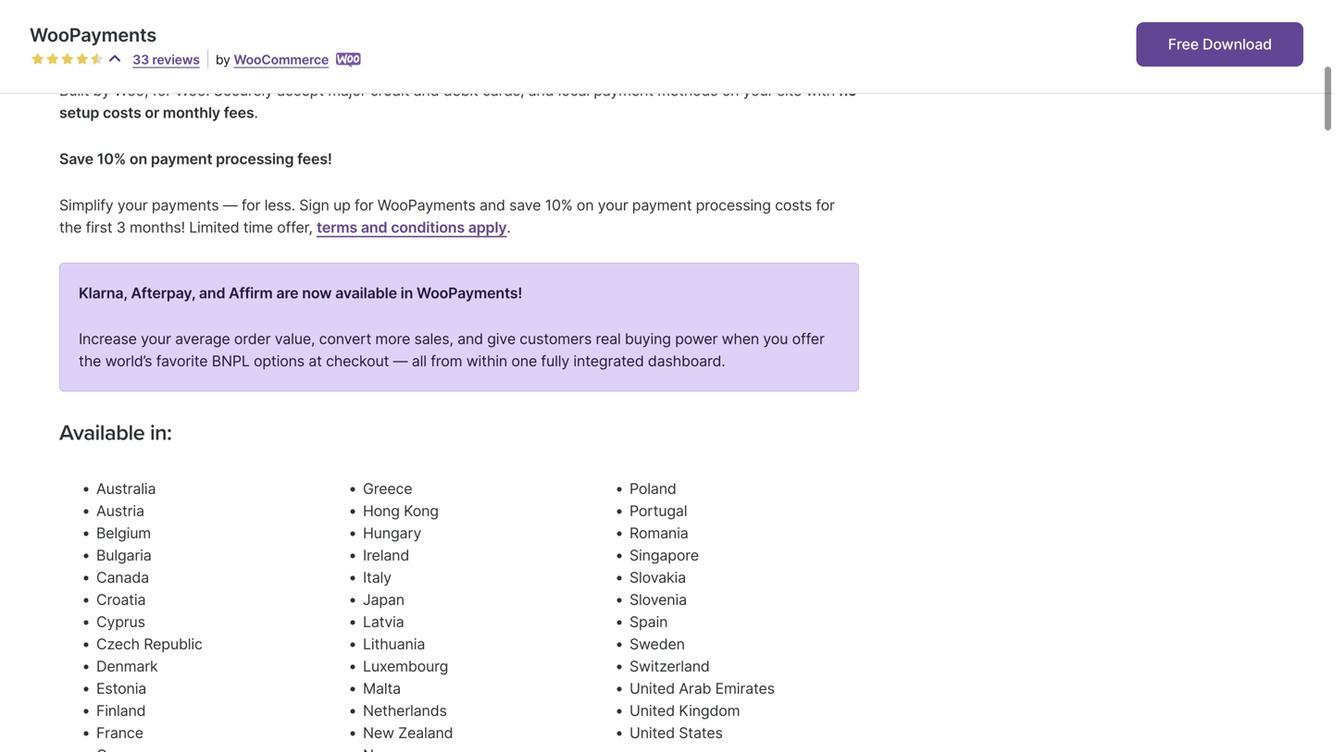 Task type: describe. For each thing, give the bounding box(es) containing it.
order
[[234, 330, 271, 348]]

0 vertical spatial .
[[254, 104, 258, 122]]

sweden
[[630, 635, 685, 653]]

kingdom
[[679, 702, 740, 720]]

payments inside "simplify your payments — for less. sign up for woopayments and save 10% on your payment processing costs for the first 3 months! limited time offer,"
[[152, 196, 219, 214]]

stores
[[479, 41, 536, 67]]

in:
[[150, 420, 172, 446]]

latvia
[[363, 613, 404, 631]]

bnpl
[[212, 352, 250, 371]]

states
[[679, 724, 723, 742]]

world's
[[105, 352, 152, 371]]

1 vertical spatial payment
[[151, 150, 212, 168]]

a fully integrated payments solution for woo stores
[[59, 41, 536, 67]]

malta
[[363, 680, 401, 698]]

and right terms
[[361, 218, 387, 236]]

and inside "simplify your payments — for less. sign up for woopayments and save 10% on your payment processing costs for the first 3 months! limited time offer,"
[[480, 196, 505, 214]]

site
[[777, 82, 802, 100]]

no setup costs or monthly fees
[[59, 82, 857, 122]]

0 vertical spatial fully
[[79, 41, 117, 67]]

rate product 5 stars image
[[91, 53, 104, 66]]

— inside "simplify your payments — for less. sign up for woopayments and save 10% on your payment processing costs for the first 3 months! limited time offer,"
[[223, 196, 238, 214]]

local
[[558, 82, 590, 100]]

time
[[243, 218, 273, 236]]

denmark
[[96, 658, 158, 676]]

methods
[[658, 82, 718, 100]]

canada
[[96, 569, 149, 587]]

rate product 1 star image
[[31, 53, 44, 66]]

australia austria belgium bulgaria canada croatia cyprus czech republic denmark estonia finland france
[[96, 480, 203, 742]]

klarna, afterpay, and affirm are now available in woopayments!
[[79, 284, 522, 302]]

real
[[596, 330, 621, 348]]

0 vertical spatial payment
[[594, 82, 654, 100]]

integrated inside increase your average order value, convert more sales, and give customers real buying power when you offer the world's favorite bnpl options at checkout — all from within one fully integrated dashboard.
[[574, 352, 644, 371]]

rate product 3 stars image
[[61, 53, 74, 66]]

terms and conditions apply link
[[317, 218, 507, 236]]

options
[[254, 352, 305, 371]]

by woocommerce
[[216, 52, 329, 68]]

klarna,
[[79, 284, 127, 302]]

new
[[363, 724, 394, 742]]

from
[[431, 352, 462, 371]]

estonia
[[96, 680, 146, 698]]

greece hong kong hungary ireland italy japan latvia lithuania luxembourg malta netherlands new zealand
[[363, 480, 453, 742]]

ireland
[[363, 546, 409, 565]]

rate product 4 stars image
[[76, 53, 89, 66]]

cards,
[[482, 82, 524, 100]]

2 united from the top
[[630, 702, 675, 720]]

are
[[276, 284, 299, 302]]

less.
[[264, 196, 295, 214]]

woocommerce link
[[234, 52, 329, 68]]

offer
[[792, 330, 825, 348]]

dashboard.
[[648, 352, 725, 371]]

33 reviews
[[133, 52, 200, 68]]

lithuania
[[363, 635, 425, 653]]

power
[[675, 330, 718, 348]]

checkout
[[326, 352, 389, 371]]

rate product 2 stars image
[[46, 53, 59, 66]]

convert
[[319, 330, 371, 348]]

finland
[[96, 702, 146, 720]]

0 vertical spatial 10%
[[97, 150, 126, 168]]

the inside "simplify your payments — for less. sign up for woopayments and save 10% on your payment processing costs for the first 3 months! limited time offer,"
[[59, 218, 82, 236]]

free download link
[[1137, 22, 1304, 67]]

you
[[763, 330, 788, 348]]

with
[[806, 82, 835, 100]]

solution
[[321, 41, 395, 67]]

0 vertical spatial on
[[722, 82, 739, 100]]

on inside "simplify your payments — for less. sign up for woopayments and save 10% on your payment processing costs for the first 3 months! limited time offer,"
[[577, 196, 594, 214]]

free
[[1168, 35, 1199, 53]]

3 united from the top
[[630, 724, 675, 742]]

belgium
[[96, 524, 151, 542]]

credit
[[370, 82, 410, 100]]

conditions
[[391, 218, 465, 236]]

woopayments!
[[417, 284, 522, 302]]

and left local
[[528, 82, 554, 100]]

🇭🇷 croatia
[[1041, 77, 1100, 93]]

netherlands
[[363, 702, 447, 720]]

give
[[487, 330, 516, 348]]

zealand
[[398, 724, 453, 742]]

arab
[[679, 680, 711, 698]]

italy
[[363, 569, 392, 587]]

no
[[839, 82, 857, 100]]

simplify
[[59, 196, 113, 214]]

setup
[[59, 104, 99, 122]]

emirates
[[715, 680, 775, 698]]



Task type: vqa. For each thing, say whether or not it's contained in the screenshot.
the 'Search' "image" at the right of page
no



Task type: locate. For each thing, give the bounding box(es) containing it.
woopayments
[[30, 24, 157, 46], [378, 196, 476, 214]]

costs inside no setup costs or monthly fees
[[103, 104, 141, 122]]

1 horizontal spatial fully
[[541, 352, 570, 371]]

by right built
[[93, 82, 110, 100]]

woo,
[[114, 82, 148, 100]]

and inside increase your average order value, convert more sales, and give customers real buying power when you offer the world's favorite bnpl options at checkout — all from within one fully integrated dashboard.
[[457, 330, 483, 348]]

your up 3
[[117, 196, 148, 214]]

fees
[[224, 104, 254, 122]]

average
[[175, 330, 230, 348]]

0 vertical spatial processing
[[216, 150, 294, 168]]

0 vertical spatial the
[[59, 218, 82, 236]]

woopayments up the 'conditions'
[[378, 196, 476, 214]]

0 vertical spatial integrated
[[122, 41, 219, 67]]

0 vertical spatial —
[[223, 196, 238, 214]]

debit
[[443, 82, 478, 100]]

greece
[[363, 480, 412, 498]]

kong
[[404, 502, 439, 520]]

increase
[[79, 330, 137, 348]]

1 united from the top
[[630, 680, 675, 698]]

limited
[[189, 218, 239, 236]]

1 vertical spatial costs
[[775, 196, 812, 214]]

0 vertical spatial costs
[[103, 104, 141, 122]]

fully right rate product 3 stars icon
[[79, 41, 117, 67]]

built
[[59, 82, 89, 100]]

free download
[[1168, 35, 1272, 53]]

sign
[[299, 196, 329, 214]]

1 vertical spatial fully
[[541, 352, 570, 371]]

terms and conditions apply .
[[317, 218, 511, 236]]

1 vertical spatial united
[[630, 702, 675, 720]]

0 horizontal spatial by
[[93, 82, 110, 100]]

2 vertical spatial on
[[577, 196, 594, 214]]

france
[[96, 724, 143, 742]]

your up favorite
[[141, 330, 171, 348]]

fully down customers at the top left
[[541, 352, 570, 371]]

and up the apply
[[480, 196, 505, 214]]

0 horizontal spatial payments
[[152, 196, 219, 214]]

sales,
[[414, 330, 453, 348]]

2 vertical spatial payment
[[632, 196, 692, 214]]

when
[[722, 330, 759, 348]]

customers
[[520, 330, 592, 348]]

available
[[335, 284, 397, 302]]

offer,
[[277, 218, 313, 236]]

on down or
[[130, 150, 147, 168]]

0 horizontal spatial processing
[[216, 150, 294, 168]]

1 horizontal spatial integrated
[[574, 352, 644, 371]]

buying
[[625, 330, 671, 348]]

— inside increase your average order value, convert more sales, and give customers real buying power when you offer the world's favorite bnpl options at checkout — all from within one fully integrated dashboard.
[[393, 352, 408, 371]]

1 vertical spatial .
[[507, 218, 511, 236]]

woopayments inside "simplify your payments — for less. sign up for woopayments and save 10% on your payment processing costs for the first 3 months! limited time offer,"
[[378, 196, 476, 214]]

built by woo, for woo. securely accept major credit and debit cards, and local payment methods on your site with
[[59, 82, 839, 100]]

0 vertical spatial united
[[630, 680, 675, 698]]

1 horizontal spatial on
[[577, 196, 594, 214]]

and up within
[[457, 330, 483, 348]]

.
[[254, 104, 258, 122], [507, 218, 511, 236]]

terms
[[317, 218, 357, 236]]

on
[[722, 82, 739, 100], [130, 150, 147, 168], [577, 196, 594, 214]]

payments
[[224, 41, 316, 67], [152, 196, 219, 214]]

luxembourg
[[363, 658, 448, 676]]

your inside increase your average order value, convert more sales, and give customers real buying power when you offer the world's favorite bnpl options at checkout — all from within one fully integrated dashboard.
[[141, 330, 171, 348]]

0 horizontal spatial on
[[130, 150, 147, 168]]

1 horizontal spatial processing
[[696, 196, 771, 214]]

33 reviews link
[[133, 52, 200, 68]]

3
[[116, 218, 126, 236]]

your right the save
[[598, 196, 628, 214]]

payments up months! on the left top of the page
[[152, 196, 219, 214]]

your left the site
[[743, 82, 773, 100]]

on right the save
[[577, 196, 594, 214]]

slovakia
[[630, 569, 686, 587]]

payment inside "simplify your payments — for less. sign up for woopayments and save 10% on your payment processing costs for the first 3 months! limited time offer,"
[[632, 196, 692, 214]]

1 vertical spatial processing
[[696, 196, 771, 214]]

1 vertical spatial woopayments
[[378, 196, 476, 214]]

reviews
[[152, 52, 200, 68]]

1 vertical spatial payments
[[152, 196, 219, 214]]

1 horizontal spatial costs
[[775, 196, 812, 214]]

— left all
[[393, 352, 408, 371]]

fees!
[[297, 150, 332, 168]]

1 vertical spatial on
[[130, 150, 147, 168]]

1 horizontal spatial .
[[507, 218, 511, 236]]

0 vertical spatial by
[[216, 52, 230, 68]]

and left affirm
[[199, 284, 225, 302]]

first
[[86, 218, 112, 236]]

available
[[59, 420, 145, 446]]

woo.
[[175, 82, 210, 100]]

woopayments up rate product 5 stars image
[[30, 24, 157, 46]]

and
[[414, 82, 439, 100], [528, 82, 554, 100], [480, 196, 505, 214], [361, 218, 387, 236], [199, 284, 225, 302], [457, 330, 483, 348]]

the down the increase
[[79, 352, 101, 371]]

0 horizontal spatial 10%
[[97, 150, 126, 168]]

0 horizontal spatial fully
[[79, 41, 117, 67]]

1 vertical spatial —
[[393, 352, 408, 371]]

1 horizontal spatial by
[[216, 52, 230, 68]]

austria
[[96, 502, 144, 520]]

0 horizontal spatial —
[[223, 196, 238, 214]]

switzerland
[[630, 658, 710, 676]]

all
[[412, 352, 427, 371]]

the down simplify
[[59, 218, 82, 236]]

. down the save
[[507, 218, 511, 236]]

integrated
[[122, 41, 219, 67], [574, 352, 644, 371]]

by
[[216, 52, 230, 68], [93, 82, 110, 100]]

republic
[[144, 635, 203, 653]]

— up limited
[[223, 196, 238, 214]]

in
[[401, 284, 413, 302]]

1 horizontal spatial —
[[393, 352, 408, 371]]

romania
[[630, 524, 688, 542]]

1 vertical spatial the
[[79, 352, 101, 371]]

10% right save
[[97, 150, 126, 168]]

payments up securely
[[224, 41, 316, 67]]

save
[[509, 196, 541, 214]]

fully
[[79, 41, 117, 67], [541, 352, 570, 371]]

the inside increase your average order value, convert more sales, and give customers real buying power when you offer the world's favorite bnpl options at checkout — all from within one fully integrated dashboard.
[[79, 352, 101, 371]]

integrated up woo.
[[122, 41, 219, 67]]

by up securely
[[216, 52, 230, 68]]

woo
[[431, 41, 474, 67]]

afterpay,
[[131, 284, 195, 302]]

simplify your payments — for less. sign up for woopayments and save 10% on your payment processing costs for the first 3 months! limited time offer,
[[59, 196, 835, 236]]

1 vertical spatial by
[[93, 82, 110, 100]]

and left debit
[[414, 82, 439, 100]]

1 vertical spatial 10%
[[545, 196, 573, 214]]

for
[[401, 41, 426, 67], [152, 82, 171, 100], [242, 196, 260, 214], [355, 196, 374, 214], [816, 196, 835, 214]]

0 vertical spatial payments
[[224, 41, 316, 67]]

0 horizontal spatial integrated
[[122, 41, 219, 67]]

1 horizontal spatial payments
[[224, 41, 316, 67]]

on right methods
[[722, 82, 739, 100]]

developed by woocommerce image
[[336, 53, 361, 68]]

securely
[[214, 82, 273, 100]]

one
[[511, 352, 537, 371]]

integrated down the real on the left top
[[574, 352, 644, 371]]

accept
[[277, 82, 324, 100]]

croatia
[[96, 591, 146, 609]]

0 vertical spatial woopayments
[[30, 24, 157, 46]]

10% inside "simplify your payments — for less. sign up for woopayments and save 10% on your payment processing costs for the first 3 months! limited time offer,"
[[545, 196, 573, 214]]

1 horizontal spatial 10%
[[545, 196, 573, 214]]

months!
[[130, 218, 185, 236]]

processing inside "simplify your payments — for less. sign up for woopayments and save 10% on your payment processing costs for the first 3 months! limited time offer,"
[[696, 196, 771, 214]]

now
[[302, 284, 332, 302]]

poland
[[630, 480, 676, 498]]

more
[[375, 330, 410, 348]]

fully inside increase your average order value, convert more sales, and give customers real buying power when you offer the world's favorite bnpl options at checkout — all from within one fully integrated dashboard.
[[541, 352, 570, 371]]

your
[[743, 82, 773, 100], [117, 196, 148, 214], [598, 196, 628, 214], [141, 330, 171, 348]]

czech
[[96, 635, 140, 653]]

japan
[[363, 591, 405, 609]]

available in:
[[59, 420, 172, 446]]

1 vertical spatial integrated
[[574, 352, 644, 371]]

0 horizontal spatial woopayments
[[30, 24, 157, 46]]

woocommerce
[[234, 52, 329, 68]]

value,
[[275, 330, 315, 348]]

0 horizontal spatial .
[[254, 104, 258, 122]]

. down securely
[[254, 104, 258, 122]]

favorite
[[156, 352, 208, 371]]

0 horizontal spatial costs
[[103, 104, 141, 122]]

33
[[133, 52, 149, 68]]

2 horizontal spatial on
[[722, 82, 739, 100]]

1 horizontal spatial woopayments
[[378, 196, 476, 214]]

major
[[328, 82, 366, 100]]

singapore
[[630, 546, 699, 565]]

up
[[333, 196, 351, 214]]

10% right the save
[[545, 196, 573, 214]]

costs inside "simplify your payments — for less. sign up for woopayments and save 10% on your payment processing costs for the first 3 months! limited time offer,"
[[775, 196, 812, 214]]

2 vertical spatial united
[[630, 724, 675, 742]]



